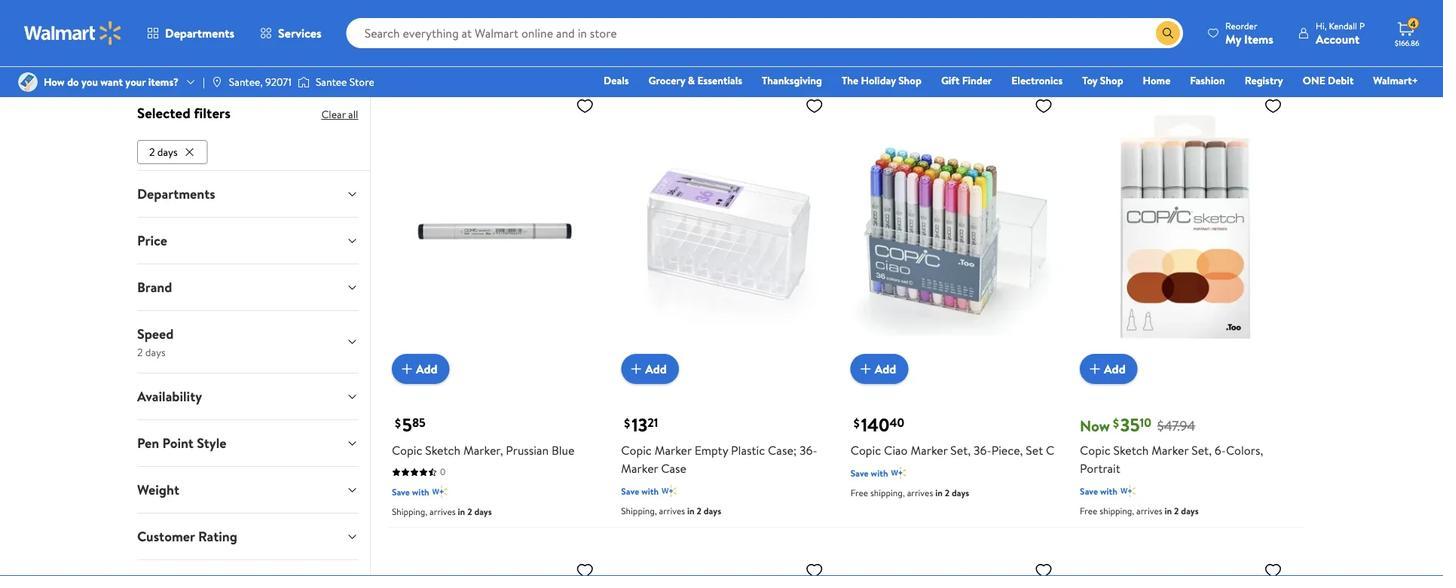 Task type: locate. For each thing, give the bounding box(es) containing it.
2 $ from the left
[[624, 415, 630, 431]]

arrives
[[430, 41, 456, 54], [907, 487, 933, 500], [659, 505, 685, 518], [1137, 505, 1163, 518], [430, 506, 456, 518]]

arrives down case
[[659, 505, 685, 518]]

prussian
[[506, 442, 549, 459]]

add to cart image up 85
[[398, 360, 416, 378]]

days down copic marker empty plastic case; 36- marker case
[[704, 505, 721, 518]]

add to cart image up "13"
[[627, 360, 645, 378]]

save down 5 on the bottom of the page
[[392, 486, 410, 498]]

weight button
[[125, 467, 370, 513]]

save for $47.94
[[1080, 485, 1098, 498]]

shipping, arrives in 2 days down case
[[621, 505, 721, 518]]

1 vertical spatial shipping,
[[1100, 505, 1134, 518]]

1 sketch from the left
[[425, 442, 461, 459]]

1 copic from the left
[[392, 442, 422, 459]]

add to cart image
[[857, 360, 875, 378], [1086, 360, 1104, 378]]

add to cart image for 13
[[627, 360, 645, 378]]

departments inside departments tab
[[137, 184, 215, 203]]

in up "copic ciao marker set, 6-colors, portrait" image
[[458, 506, 465, 518]]

copic
[[392, 442, 422, 459], [621, 442, 652, 459], [851, 442, 881, 459], [1080, 442, 1111, 459]]

applied filters section element
[[137, 103, 230, 123]]

2 days
[[149, 144, 177, 159]]

all
[[348, 107, 358, 122]]

electronics link
[[1005, 72, 1070, 89]]

shop
[[898, 73, 922, 88], [1100, 73, 1123, 88]]

$ inside $ 13 21
[[624, 415, 630, 431]]

$166.86
[[1395, 38, 1419, 48]]

2 copic from the left
[[621, 442, 652, 459]]

departments up |
[[165, 25, 234, 41]]

add button up $ 140 40
[[851, 354, 908, 384]]

3 $ from the left
[[854, 415, 860, 431]]

marker down $47.94
[[1152, 442, 1189, 459]]

shipping, arrives in 2 days
[[621, 505, 721, 518], [392, 506, 492, 518]]

days down the "selected"
[[157, 144, 177, 159]]

1 vertical spatial departments
[[137, 184, 215, 203]]

85
[[412, 414, 426, 431]]

free shipping, arrives in 2 days down walmart plus icon
[[1080, 505, 1199, 518]]

speed tab
[[125, 311, 370, 373]]

copic marker empty plastic case; 36- marker case
[[621, 442, 817, 477]]

2 sketch from the left
[[1114, 442, 1149, 459]]

2 down speed at the bottom left of page
[[137, 345, 142, 359]]

clear all button
[[321, 102, 358, 127]]

 image
[[18, 72, 38, 92]]

36-
[[800, 442, 817, 459], [974, 442, 992, 459]]

 image right 92071
[[298, 75, 310, 90]]

10
[[1140, 414, 1151, 431]]

1 horizontal spatial shipping,
[[1100, 505, 1134, 518]]

hi, kendall p account
[[1316, 19, 1365, 47]]

departments button up |
[[134, 15, 247, 51]]

36- left set
[[974, 442, 992, 459]]

save with down "13"
[[621, 485, 659, 498]]

free
[[851, 487, 868, 500], [1080, 505, 1098, 518]]

hi,
[[1316, 19, 1327, 32]]

2 down copic marker empty plastic case; 36- marker case
[[697, 505, 702, 518]]

add button up now
[[1080, 354, 1138, 384]]

departments down the 2 days button
[[137, 184, 215, 203]]

case;
[[768, 442, 797, 459]]

copic for 5
[[392, 442, 422, 459]]

the
[[842, 73, 859, 88]]

0 vertical spatial free shipping, arrives in 2 days
[[851, 487, 969, 500]]

2 36- from the left
[[974, 442, 992, 459]]

deals link
[[597, 72, 636, 89]]

shop right holiday
[[898, 73, 922, 88]]

add to favorites list, copic ciao artist marker set, 12-colors, basic image
[[1264, 561, 1282, 577]]

1 horizontal spatial  image
[[298, 75, 310, 90]]

1 add button from the left
[[392, 354, 450, 384]]

shop right toy
[[1100, 73, 1123, 88]]

walmart plus image down 0
[[432, 484, 447, 500]]

1 add to cart image from the left
[[398, 360, 416, 378]]

sketch down 35
[[1114, 442, 1149, 459]]

days down speed at the bottom left of page
[[145, 345, 165, 359]]

6-
[[1215, 442, 1226, 459]]

add to favorites list, copic marker empty plastic case; 36-marker case image
[[805, 97, 824, 115]]

how
[[44, 75, 65, 89]]

1 horizontal spatial 36-
[[974, 442, 992, 459]]

0 horizontal spatial free
[[851, 487, 868, 500]]

days right 3+
[[480, 41, 497, 54]]

 image for santee, 92071
[[211, 76, 223, 88]]

&
[[688, 73, 695, 88]]

santee, 92071
[[229, 75, 292, 89]]

$ for 140
[[854, 415, 860, 431]]

1 horizontal spatial add to cart image
[[627, 360, 645, 378]]

walmart plus image up shipping, arrives in 3+ days
[[432, 20, 447, 35]]

4 $ from the left
[[1113, 415, 1119, 431]]

 image
[[298, 75, 310, 90], [211, 76, 223, 88]]

free shipping, arrives in 2 days for 140
[[851, 487, 969, 500]]

21
[[648, 414, 658, 431]]

3 copic from the left
[[851, 442, 881, 459]]

tab
[[125, 560, 370, 577]]

shipping,
[[392, 41, 427, 54], [621, 505, 657, 518], [392, 506, 427, 518]]

customer rating tab
[[125, 514, 370, 560]]

4 add from the left
[[1104, 361, 1126, 377]]

departments button
[[134, 15, 247, 51], [125, 171, 370, 217]]

copic inside copic marker empty plastic case; 36- marker case
[[621, 442, 652, 459]]

1 vertical spatial free shipping, arrives in 2 days
[[1080, 505, 1199, 518]]

3 add button from the left
[[851, 354, 908, 384]]

shipping, arrives in 2 days down 0
[[392, 506, 492, 518]]

$ left 5 on the bottom of the page
[[395, 415, 401, 431]]

set,
[[951, 442, 971, 459], [1192, 442, 1212, 459]]

with
[[412, 21, 429, 34], [871, 467, 888, 480], [642, 485, 659, 498], [1100, 485, 1118, 498], [412, 486, 429, 498]]

0
[[440, 466, 446, 478]]

0 horizontal spatial add to cart image
[[398, 360, 416, 378]]

with down $ 13 21
[[642, 485, 659, 498]]

copic down "13"
[[621, 442, 652, 459]]

you
[[81, 75, 98, 89]]

1 vertical spatial free
[[1080, 505, 1098, 518]]

departments tab
[[125, 171, 370, 217]]

reorder
[[1225, 19, 1257, 32]]

2 add from the left
[[645, 361, 667, 377]]

save with down "portrait" at right bottom
[[1080, 485, 1118, 498]]

140
[[861, 412, 890, 437]]

copic down 5 on the bottom of the page
[[392, 442, 422, 459]]

add button
[[392, 354, 450, 384], [621, 354, 679, 384], [851, 354, 908, 384], [1080, 354, 1138, 384]]

1 horizontal spatial set,
[[1192, 442, 1212, 459]]

$ left "13"
[[624, 415, 630, 431]]

the holiday shop link
[[835, 72, 928, 89]]

set
[[1026, 442, 1043, 459]]

36- right case;
[[800, 442, 817, 459]]

copic down 140
[[851, 442, 881, 459]]

walmart plus image down the ciao
[[891, 466, 906, 481]]

save with down $ 5 85 at left
[[392, 486, 429, 498]]

$ left 35
[[1113, 415, 1119, 431]]

shipping,
[[870, 487, 905, 500], [1100, 505, 1134, 518]]

with down the ciao
[[871, 467, 888, 480]]

1 horizontal spatial free
[[1080, 505, 1098, 518]]

1 horizontal spatial shop
[[1100, 73, 1123, 88]]

save down "portrait" at right bottom
[[1080, 485, 1098, 498]]

save with for 13
[[621, 485, 659, 498]]

copic up "portrait" at right bottom
[[1080, 442, 1111, 459]]

in up copic ciao artist marker set, 12-colors, basic 'image'
[[1165, 505, 1172, 518]]

1 add to cart image from the left
[[857, 360, 875, 378]]

add for 5
[[416, 361, 437, 377]]

with for 13
[[642, 485, 659, 498]]

copic classic marker set, 72-piece set, a image
[[621, 555, 830, 577]]

add button up 21
[[621, 354, 679, 384]]

1 shop from the left
[[898, 73, 922, 88]]

2 days list item
[[137, 137, 210, 164]]

marker left case
[[621, 460, 658, 477]]

0 horizontal spatial free shipping, arrives in 2 days
[[851, 487, 969, 500]]

clear all
[[321, 107, 358, 122]]

free down "portrait" at right bottom
[[1080, 505, 1098, 518]]

add to cart image
[[398, 360, 416, 378], [627, 360, 645, 378]]

0 horizontal spatial set,
[[951, 442, 971, 459]]

0 vertical spatial free
[[851, 487, 868, 500]]

2 add to cart image from the left
[[627, 360, 645, 378]]

save down "13"
[[621, 485, 639, 498]]

add up 21
[[645, 361, 667, 377]]

shop inside the holiday shop link
[[898, 73, 922, 88]]

selected
[[137, 103, 190, 123]]

1 horizontal spatial sketch
[[1114, 442, 1149, 459]]

set, left 6- on the right bottom of page
[[1192, 442, 1212, 459]]

brand tab
[[125, 264, 370, 310]]

4 copic from the left
[[1080, 442, 1111, 459]]

copic ciao marker set, 6-colors, portrait image
[[392, 555, 600, 577]]

marker
[[655, 442, 692, 459], [911, 442, 948, 459], [1152, 442, 1189, 459], [621, 460, 658, 477]]

free shipping, arrives in 2 days down the ciao
[[851, 487, 969, 500]]

add up 85
[[416, 361, 437, 377]]

gift
[[941, 73, 960, 88]]

with left walmart plus icon
[[1100, 485, 1118, 498]]

1 vertical spatial departments button
[[125, 171, 370, 217]]

0 horizontal spatial add to cart image
[[857, 360, 875, 378]]

gift finder
[[941, 73, 992, 88]]

save down 140
[[851, 467, 869, 480]]

marker inside now $ 35 10 $47.94 copic sketch marker set, 6-colors, portrait
[[1152, 442, 1189, 459]]

add to favorites list, copic sketch marker set, 6-colors, portrait image
[[1264, 97, 1282, 115]]

save
[[392, 21, 410, 34], [851, 467, 869, 480], [621, 485, 639, 498], [1080, 485, 1098, 498], [392, 486, 410, 498]]

copic sketch marker set, 6-colors, portrait image
[[1080, 91, 1288, 372]]

add up 35
[[1104, 361, 1126, 377]]

add to cart image up 140
[[857, 360, 875, 378]]

1 horizontal spatial add to cart image
[[1086, 360, 1104, 378]]

sketch
[[425, 442, 461, 459], [1114, 442, 1149, 459]]

save with down the ciao
[[851, 467, 888, 480]]

0 horizontal spatial shipping,
[[870, 487, 905, 500]]

0 horizontal spatial shop
[[898, 73, 922, 88]]

1 36- from the left
[[800, 442, 817, 459]]

days down "copic ciao marker set, 36-piece, set c"
[[952, 487, 969, 500]]

2 shop from the left
[[1100, 73, 1123, 88]]

$
[[395, 415, 401, 431], [624, 415, 630, 431], [854, 415, 860, 431], [1113, 415, 1119, 431]]

days inside speed 2 days
[[145, 345, 165, 359]]

3 add from the left
[[875, 361, 896, 377]]

one debit link
[[1296, 72, 1361, 89]]

$ inside $ 140 40
[[854, 415, 860, 431]]

 image right |
[[211, 76, 223, 88]]

debit
[[1328, 73, 1354, 88]]

add to cart image up now
[[1086, 360, 1104, 378]]

2
[[149, 144, 155, 159], [137, 345, 142, 359], [945, 487, 950, 500], [697, 505, 702, 518], [1174, 505, 1179, 518], [467, 506, 472, 518]]

walmart plus image
[[432, 20, 447, 35], [891, 466, 906, 481], [662, 484, 677, 499], [432, 484, 447, 500]]

plastic
[[731, 442, 765, 459]]

2 add to cart image from the left
[[1086, 360, 1104, 378]]

days up copic ciao artist marker set, 12-colors, basic 'image'
[[1181, 505, 1199, 518]]

$ inside $ 5 85
[[395, 415, 401, 431]]

now $ 35 10 $47.94 copic sketch marker set, 6-colors, portrait
[[1080, 412, 1263, 477]]

sketch up 0
[[425, 442, 461, 459]]

1 horizontal spatial free shipping, arrives in 2 days
[[1080, 505, 1199, 518]]

customer
[[137, 527, 195, 546]]

0 horizontal spatial sketch
[[425, 442, 461, 459]]

0 vertical spatial shipping,
[[870, 487, 905, 500]]

0 horizontal spatial  image
[[211, 76, 223, 88]]

speed 2 days
[[137, 325, 173, 359]]

free shipping, arrives in 2 days
[[851, 487, 969, 500], [1080, 505, 1199, 518]]

with down $ 5 85 at left
[[412, 486, 429, 498]]

shop inside the toy shop link
[[1100, 73, 1123, 88]]

in
[[458, 41, 465, 54], [935, 487, 943, 500], [687, 505, 695, 518], [1165, 505, 1172, 518], [458, 506, 465, 518]]

1 add from the left
[[416, 361, 437, 377]]

shipping, down the ciao
[[870, 487, 905, 500]]

sketch inside now $ 35 10 $47.94 copic sketch marker set, 6-colors, portrait
[[1114, 442, 1149, 459]]

save with
[[392, 21, 429, 34], [851, 467, 888, 480], [621, 485, 659, 498], [1080, 485, 1118, 498], [392, 486, 429, 498]]

free down 140
[[851, 487, 868, 500]]

2 set, from the left
[[1192, 442, 1212, 459]]

$ left 140
[[854, 415, 860, 431]]

free for 140
[[851, 487, 868, 500]]

pen point style tab
[[125, 420, 370, 466]]

add to favorites list, copic ciao marker set, 6-colors, portrait image
[[576, 561, 594, 577]]

add up 40
[[875, 361, 896, 377]]

speed
[[137, 325, 173, 343]]

set, left piece,
[[951, 442, 971, 459]]

shipping, down walmart plus icon
[[1100, 505, 1134, 518]]

availability tab
[[125, 374, 370, 420]]

0 horizontal spatial 36-
[[800, 442, 817, 459]]

2 add button from the left
[[621, 354, 679, 384]]

2 down the "selected"
[[149, 144, 155, 159]]

arrives down 0
[[430, 506, 456, 518]]

departments button up 'price' dropdown button
[[125, 171, 370, 217]]

2 up copic ciao artist marker set, 12-colors, basic 'image'
[[1174, 505, 1179, 518]]

add button up 85
[[392, 354, 450, 384]]

36- inside copic marker empty plastic case; 36- marker case
[[800, 442, 817, 459]]

your
[[125, 75, 146, 89]]

empty
[[695, 442, 728, 459]]

copic sketch marker, prussian blue
[[392, 442, 575, 459]]

1 $ from the left
[[395, 415, 401, 431]]

essentials
[[698, 73, 742, 88]]

4
[[1410, 17, 1416, 30]]



Task type: describe. For each thing, give the bounding box(es) containing it.
copic inside now $ 35 10 $47.94 copic sketch marker set, 6-colors, portrait
[[1080, 442, 1111, 459]]

4 add button from the left
[[1080, 354, 1138, 384]]

save up shipping, arrives in 3+ days
[[392, 21, 410, 34]]

pen point style
[[137, 434, 226, 453]]

add to cart image for $47.94
[[1086, 360, 1104, 378]]

|
[[203, 75, 205, 89]]

shipping, for 140
[[870, 487, 905, 500]]

marker,
[[464, 442, 503, 459]]

save with for 140
[[851, 467, 888, 480]]

add to favorites list, copic sketch marker, prussian blue image
[[576, 97, 594, 115]]

arrives left 3+
[[430, 41, 456, 54]]

add button for 13
[[621, 354, 679, 384]]

grocery & essentials link
[[642, 72, 749, 89]]

colors,
[[1226, 442, 1263, 459]]

free for $47.94
[[1080, 505, 1098, 518]]

0 vertical spatial departments button
[[134, 15, 247, 51]]

save with for $47.94
[[1080, 485, 1118, 498]]

copic ciao marker set, 36-piece, set c
[[851, 442, 1055, 459]]

arrives down the ciao
[[907, 487, 933, 500]]

case
[[661, 460, 687, 477]]

availability
[[137, 387, 202, 406]]

items
[[1244, 31, 1274, 47]]

toy shop
[[1082, 73, 1123, 88]]

santee
[[316, 75, 347, 89]]

santee store
[[316, 75, 374, 89]]

marker right the ciao
[[911, 442, 948, 459]]

save for 140
[[851, 467, 869, 480]]

in down "copic ciao marker set, 36-piece, set c"
[[935, 487, 943, 500]]

registry
[[1245, 73, 1283, 88]]

how do you want your items?
[[44, 75, 179, 89]]

customer rating button
[[125, 514, 370, 560]]

40
[[890, 414, 905, 431]]

account
[[1316, 31, 1360, 47]]

weight
[[137, 481, 179, 499]]

services button
[[247, 15, 334, 51]]

with for $47.94
[[1100, 485, 1118, 498]]

c
[[1046, 442, 1055, 459]]

in left 3+
[[458, 41, 465, 54]]

shipping, arrives in 3+ days
[[392, 41, 497, 54]]

copic sketch marker set, 72-piece set, b, v2 image
[[851, 555, 1059, 577]]

2 inside button
[[149, 144, 155, 159]]

add to favorites list, copic sketch marker set, 72-piece set, b, v2 image
[[1035, 561, 1053, 577]]

copic marker empty plastic case; 36-marker case image
[[621, 91, 830, 372]]

one
[[1303, 73, 1325, 88]]

add for 140
[[875, 361, 896, 377]]

days inside the 2 days button
[[157, 144, 177, 159]]

store
[[350, 75, 374, 89]]

pen point style button
[[125, 420, 370, 466]]

2 down "copic ciao marker set, 36-piece, set c"
[[945, 487, 950, 500]]

copic sketch marker, prussian blue image
[[392, 91, 600, 372]]

$ inside now $ 35 10 $47.94 copic sketch marker set, 6-colors, portrait
[[1113, 415, 1119, 431]]

13
[[632, 412, 648, 437]]

Search search field
[[346, 18, 1183, 48]]

save for 13
[[621, 485, 639, 498]]

holiday
[[861, 73, 896, 88]]

marker up case
[[655, 442, 692, 459]]

fashion link
[[1183, 72, 1232, 89]]

add for 13
[[645, 361, 667, 377]]

grocery
[[649, 73, 685, 88]]

days up "copic ciao marker set, 6-colors, portrait" image
[[474, 506, 492, 518]]

2 inside speed 2 days
[[137, 345, 142, 359]]

copic for 13
[[621, 442, 652, 459]]

walmart image
[[24, 21, 122, 45]]

add button for 5
[[392, 354, 450, 384]]

toy
[[1082, 73, 1098, 88]]

p
[[1359, 19, 1365, 32]]

walmart+
[[1373, 73, 1418, 88]]

do
[[67, 75, 79, 89]]

5
[[402, 412, 412, 437]]

finder
[[962, 73, 992, 88]]

the holiday shop
[[842, 73, 922, 88]]

$ for 13
[[624, 415, 630, 431]]

2 up "copic ciao marker set, 6-colors, portrait" image
[[467, 506, 472, 518]]

arrives up copic ciao artist marker set, 12-colors, basic 'image'
[[1137, 505, 1163, 518]]

$ 13 21
[[624, 412, 658, 437]]

copic ciao marker set, 36-piece, set c image
[[851, 91, 1059, 372]]

$47.94
[[1157, 417, 1195, 436]]

search icon image
[[1162, 27, 1174, 39]]

$ for 5
[[395, 415, 401, 431]]

copic for 140
[[851, 442, 881, 459]]

add to favorites list, copic ciao marker set, 36-piece, set c image
[[1035, 97, 1053, 115]]

2 days button
[[137, 140, 207, 164]]

with for 140
[[871, 467, 888, 480]]

gift finder link
[[934, 72, 999, 89]]

shipping, for $47.94
[[1100, 505, 1134, 518]]

with up shipping, arrives in 3+ days
[[412, 21, 429, 34]]

brand
[[137, 278, 172, 297]]

piece,
[[992, 442, 1023, 459]]

home link
[[1136, 72, 1177, 89]]

add to cart image for 140
[[857, 360, 875, 378]]

thanksgiving link
[[755, 72, 829, 89]]

add to favorites list, copic classic marker set, 72-piece set, a image
[[805, 561, 824, 577]]

$ 140 40
[[854, 412, 905, 437]]

ciao
[[884, 442, 908, 459]]

35
[[1121, 412, 1140, 437]]

services
[[278, 25, 322, 41]]

weight tab
[[125, 467, 370, 513]]

pen
[[137, 434, 159, 453]]

price tab
[[125, 218, 370, 264]]

point
[[162, 434, 193, 453]]

now
[[1080, 415, 1110, 436]]

92071
[[265, 75, 292, 89]]

walmart plus image down case
[[662, 484, 677, 499]]

0 vertical spatial departments
[[165, 25, 234, 41]]

set, inside now $ 35 10 $47.94 copic sketch marker set, 6-colors, portrait
[[1192, 442, 1212, 459]]

clear
[[321, 107, 345, 122]]

0 horizontal spatial shipping, arrives in 2 days
[[392, 506, 492, 518]]

add to cart image for 5
[[398, 360, 416, 378]]

items?
[[148, 75, 179, 89]]

blue
[[552, 442, 575, 459]]

add button for 140
[[851, 354, 908, 384]]

brand button
[[125, 264, 370, 310]]

toy shop link
[[1076, 72, 1130, 89]]

1 set, from the left
[[951, 442, 971, 459]]

style
[[196, 434, 226, 453]]

walmart plus image
[[1121, 484, 1136, 499]]

1 horizontal spatial shipping, arrives in 2 days
[[621, 505, 721, 518]]

selected filters
[[137, 103, 230, 123]]

kendall
[[1329, 19, 1357, 32]]

one debit
[[1303, 73, 1354, 88]]

home
[[1143, 73, 1171, 88]]

my
[[1225, 31, 1241, 47]]

price button
[[125, 218, 370, 264]]

free shipping, arrives in 2 days for $47.94
[[1080, 505, 1199, 518]]

save with up shipping, arrives in 3+ days
[[392, 21, 429, 34]]

portrait
[[1080, 460, 1121, 477]]

Walmart Site-Wide search field
[[346, 18, 1183, 48]]

fashion
[[1190, 73, 1225, 88]]

santee,
[[229, 75, 263, 89]]

reorder my items
[[1225, 19, 1274, 47]]

copic ciao artist marker set, 12-colors, basic image
[[1080, 555, 1288, 577]]

in down copic marker empty plastic case; 36- marker case
[[687, 505, 695, 518]]

 image for santee store
[[298, 75, 310, 90]]

3+
[[467, 41, 478, 54]]

walmart+ link
[[1367, 72, 1425, 89]]



Task type: vqa. For each thing, say whether or not it's contained in the screenshot.
third add to cart icon from left
yes



